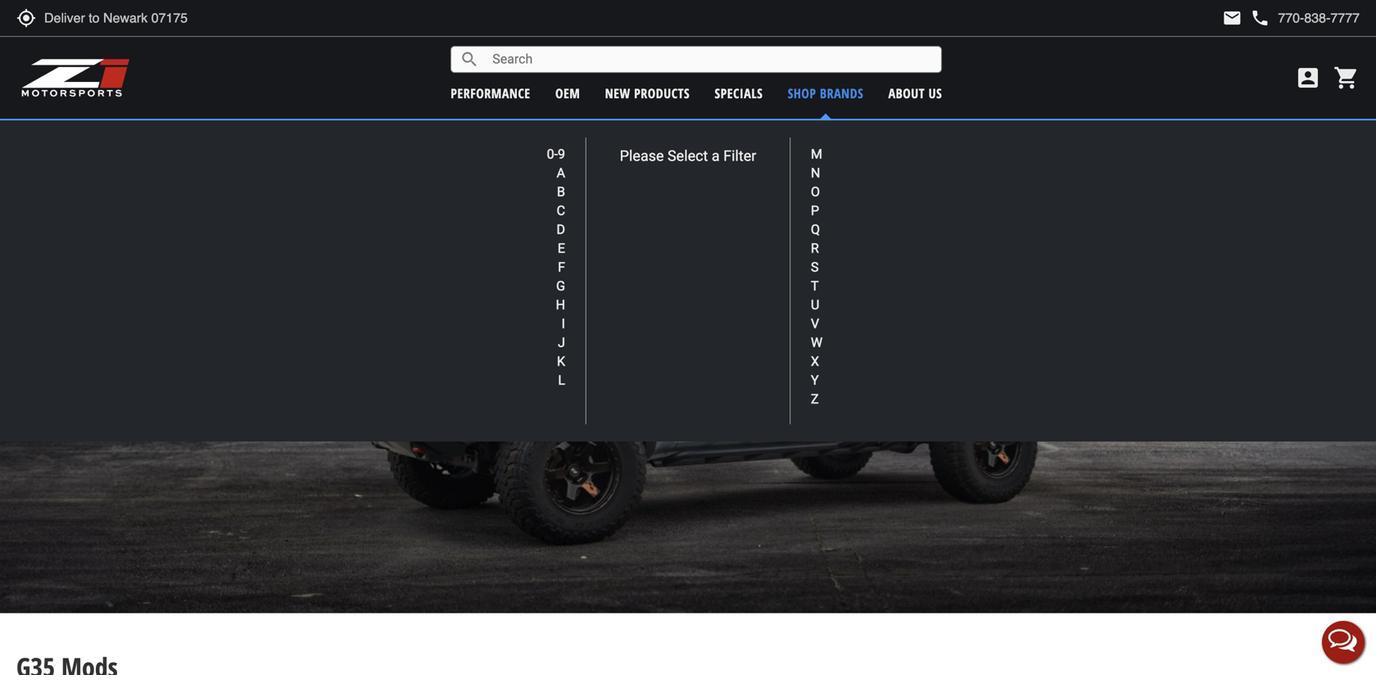 Task type: describe. For each thing, give the bounding box(es) containing it.
o
[[811, 184, 820, 199]]

performance link
[[451, 84, 531, 102]]

n
[[811, 165, 820, 181]]

0-9 a b c d e f g h i j k l
[[547, 146, 565, 388]]

account_box link
[[1291, 65, 1326, 91]]

h
[[556, 297, 565, 313]]

model)
[[797, 127, 830, 143]]

Search search field
[[479, 47, 942, 72]]

x
[[811, 354, 819, 369]]

new products
[[605, 84, 690, 102]]

shop brands link
[[788, 84, 864, 102]]

r
[[811, 240, 819, 256]]

phone link
[[1251, 8, 1360, 28]]

oem link
[[555, 84, 580, 102]]

s
[[811, 259, 819, 275]]

k
[[557, 354, 565, 369]]

about us
[[889, 84, 942, 102]]

filter
[[724, 147, 756, 165]]

l
[[558, 372, 565, 388]]

oem
[[555, 84, 580, 102]]

account_box
[[1295, 65, 1322, 91]]

mail phone
[[1223, 8, 1270, 28]]

please select a filter
[[620, 147, 756, 165]]

win this truck shop now to get automatically entered image
[[0, 141, 1376, 613]]

y
[[811, 372, 819, 388]]

my_location
[[16, 8, 36, 28]]

m n o p q r s t u v w x y z
[[811, 146, 823, 407]]

q
[[811, 222, 820, 237]]

phone
[[1251, 8, 1270, 28]]

z
[[811, 391, 819, 407]]

v
[[811, 316, 819, 331]]

c
[[557, 203, 565, 218]]

specials link
[[715, 84, 763, 102]]

'tis the season spread some cheer with our massive selection of z1 products image
[[0, 0, 1376, 114]]

shop brands
[[788, 84, 864, 102]]

performance
[[451, 84, 531, 102]]

b
[[557, 184, 565, 199]]

u
[[811, 297, 820, 313]]

(change model) link
[[756, 127, 830, 143]]

i
[[562, 316, 565, 331]]



Task type: locate. For each thing, give the bounding box(es) containing it.
m
[[811, 146, 823, 162]]

e
[[558, 240, 565, 256]]

g
[[556, 278, 565, 294]]

please
[[620, 147, 664, 165]]

f
[[558, 259, 565, 275]]

mail link
[[1223, 8, 1242, 28]]

j
[[558, 335, 565, 350]]

(change
[[756, 127, 794, 143]]

z1 motorsports logo image
[[20, 57, 131, 98]]

p
[[811, 203, 819, 218]]

w
[[811, 335, 823, 350]]

about us link
[[889, 84, 942, 102]]

(change model)
[[756, 127, 830, 143]]

shopping_cart link
[[1330, 65, 1360, 91]]

select
[[668, 147, 708, 165]]

products
[[634, 84, 690, 102]]

t
[[811, 278, 819, 294]]

0-
[[547, 146, 558, 162]]

a
[[557, 165, 565, 181]]

new
[[605, 84, 631, 102]]

search
[[460, 50, 479, 69]]

us
[[929, 84, 942, 102]]

9
[[558, 146, 565, 162]]

shopping_cart
[[1334, 65, 1360, 91]]

specials
[[715, 84, 763, 102]]

mail
[[1223, 8, 1242, 28]]

new products link
[[605, 84, 690, 102]]

d
[[557, 222, 565, 237]]

a
[[712, 147, 720, 165]]

about
[[889, 84, 925, 102]]

brands
[[820, 84, 864, 102]]

shop
[[788, 84, 816, 102]]



Task type: vqa. For each thing, say whether or not it's contained in the screenshot.
Z1 corresponding to Z1 Hawaiian Button-Up Shirt
no



